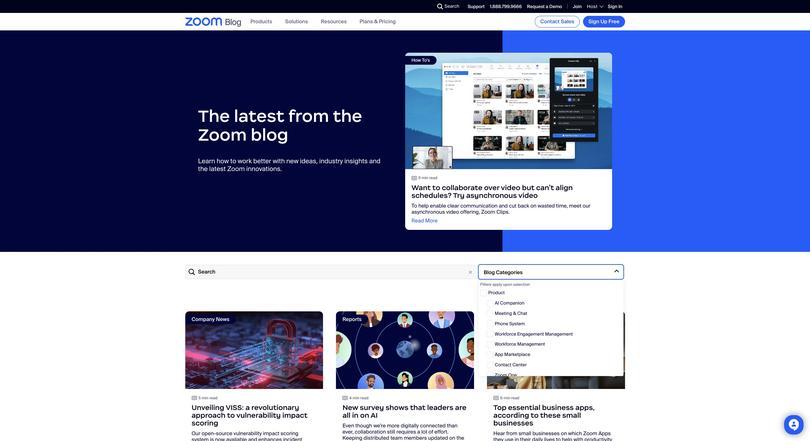 Task type: vqa. For each thing, say whether or not it's contained in the screenshot.


Task type: locate. For each thing, give the bounding box(es) containing it.
zoom left the clips.
[[481, 209, 495, 215]]

0 horizontal spatial with
[[273, 157, 285, 165]]

how
[[217, 157, 229, 165]]

2 vertical spatial a
[[417, 429, 420, 435]]

0 vertical spatial a
[[546, 3, 549, 9]]

from inside 'the latest from the zoom blog'
[[288, 105, 329, 126]]

0 horizontal spatial asynchronous
[[412, 209, 445, 215]]

on down than
[[449, 435, 456, 441]]

on up though
[[360, 411, 369, 420]]

1 vertical spatial sign
[[589, 18, 600, 25]]

on left which
[[561, 430, 567, 437]]

0 horizontal spatial impact
[[263, 430, 280, 437]]

on
[[531, 202, 537, 209], [360, 411, 369, 420], [561, 430, 567, 437], [449, 435, 456, 441]]

0 vertical spatial &
[[374, 18, 378, 25]]

app marketplace
[[494, 316, 535, 323], [495, 352, 531, 358]]

chat
[[518, 311, 527, 316]]

in right all
[[352, 411, 359, 420]]

center
[[513, 362, 527, 368]]

read more link
[[412, 217, 438, 224]]

2 vertical spatial and
[[248, 436, 257, 441]]

1 vertical spatial and
[[499, 202, 508, 209]]

asynchronous up communication
[[466, 191, 517, 200]]

Search text field
[[185, 265, 476, 279]]

up
[[601, 18, 608, 25]]

on inside the top essential business apps, according to these small businesses hear from small businesses on which zoom apps they use in their daily lives to help with productivit
[[561, 430, 567, 437]]

essential
[[508, 403, 541, 412]]

zoom up how at the left of the page
[[198, 124, 247, 145]]

digitally
[[401, 423, 419, 429]]

0 vertical spatial marketplace
[[505, 316, 535, 323]]

they
[[494, 436, 504, 441]]

the latest from the zoom blog main content
[[0, 30, 810, 441]]

vulnerability up enhances
[[236, 411, 281, 420]]

1 marketplace from the top
[[505, 316, 535, 323]]

now
[[215, 436, 225, 441]]

read up unveiling
[[209, 396, 218, 401]]

0 horizontal spatial help
[[419, 202, 429, 209]]

apps
[[599, 430, 611, 437]]

new survey shows that leaders are all in on ai image
[[336, 312, 474, 389]]

to down the 9 min read in the right top of the page
[[433, 183, 440, 192]]

0 horizontal spatial latest
[[209, 165, 226, 173]]

& right 'plans'
[[374, 18, 378, 25]]

ai
[[495, 300, 499, 306], [371, 411, 378, 420]]

1 horizontal spatial ai
[[495, 300, 499, 306]]

0 vertical spatial contact
[[541, 18, 560, 25]]

all
[[343, 411, 351, 420]]

zoom left better
[[227, 165, 245, 173]]

latest inside 'the latest from the zoom blog'
[[234, 105, 284, 126]]

2 horizontal spatial and
[[499, 202, 508, 209]]

to inside want to collaborate over video but can't align schedules? try asynchronous video to help enable clear communication and cut back on wasted time, meet our asynchronous video offering, zoom clips. read more
[[433, 183, 440, 192]]

which
[[568, 430, 582, 437]]

sign up free link
[[583, 16, 625, 28]]

a left demo
[[546, 3, 549, 9]]

0 horizontal spatial in
[[352, 411, 359, 420]]

management down engagement
[[517, 341, 545, 347]]

None search field
[[414, 1, 439, 12]]

0 vertical spatial the
[[333, 105, 362, 126]]

small left daily at bottom
[[519, 430, 532, 437]]

1 vertical spatial a
[[246, 403, 250, 412]]

unveiling viss: a revolutionary approach to vulnerability impact scoring image
[[185, 312, 323, 389]]

to up the source
[[227, 411, 235, 420]]

ai down product
[[495, 300, 499, 306]]

and right available
[[248, 436, 257, 441]]

a
[[546, 3, 549, 9], [246, 403, 250, 412], [417, 429, 420, 435]]

&
[[374, 18, 378, 25], [513, 311, 516, 316]]

our
[[583, 202, 591, 209]]

0 vertical spatial asynchronous
[[466, 191, 517, 200]]

1 vertical spatial workforce
[[495, 341, 516, 347]]

1 vertical spatial impact
[[263, 430, 280, 437]]

connected
[[420, 423, 446, 429]]

0 vertical spatial search
[[445, 3, 460, 9]]

5 min read
[[198, 396, 218, 401]]

and left cut
[[499, 202, 508, 209]]

back
[[518, 202, 530, 209]]

businesses up use
[[494, 419, 534, 428]]

with left new
[[273, 157, 285, 165]]

sign in link
[[608, 3, 623, 9]]

unveiling viss: a revolutionary approach to vulnerability impact scoring our open-source vulnerability impact scoring system is now available and enhances inciden
[[192, 403, 308, 441]]

and inside learn how to work better with new ideas, industry insights and the latest zoom innovations.
[[369, 157, 381, 165]]

zoom left apps
[[583, 430, 598, 437]]

members
[[404, 435, 427, 441]]

1 vertical spatial marketplace
[[505, 352, 531, 358]]

contact sales link
[[535, 16, 580, 28]]

app left system
[[494, 316, 503, 323]]

contact inside the latest from the zoom blog main content
[[495, 362, 512, 368]]

1 vertical spatial from
[[507, 430, 518, 437]]

zoom inside 'the latest from the zoom blog'
[[198, 124, 247, 145]]

min
[[422, 175, 429, 181], [202, 396, 209, 401], [353, 396, 360, 401], [504, 396, 511, 401]]

effort.
[[435, 429, 449, 435]]

1 vertical spatial search
[[198, 269, 215, 275]]

0 horizontal spatial &
[[374, 18, 378, 25]]

& for plans
[[374, 18, 378, 25]]

small
[[563, 411, 581, 420], [519, 430, 532, 437]]

businesses down these
[[533, 430, 560, 437]]

1 vertical spatial &
[[513, 311, 516, 316]]

1 vertical spatial scoring
[[281, 430, 299, 437]]

to
[[230, 157, 236, 165], [433, 183, 440, 192], [227, 411, 235, 420], [531, 411, 539, 420], [556, 436, 561, 441]]

1 horizontal spatial sign
[[608, 3, 618, 9]]

categories
[[496, 269, 523, 276]]

read up survey
[[360, 396, 369, 401]]

0 vertical spatial in
[[352, 411, 359, 420]]

blog categories
[[484, 269, 523, 276]]

but
[[522, 183, 535, 192]]

1 horizontal spatial contact
[[541, 18, 560, 25]]

zoom
[[198, 124, 247, 145], [227, 165, 245, 173], [481, 209, 495, 215], [495, 372, 507, 378], [583, 430, 598, 437]]

1 horizontal spatial from
[[507, 430, 518, 437]]

company news
[[192, 316, 229, 323]]

ai up we're
[[371, 411, 378, 420]]

in
[[352, 411, 359, 420], [515, 436, 519, 441]]

read for want to collaborate over video but can't align schedules? try asynchronous video
[[429, 175, 438, 181]]

to right how at the left of the page
[[230, 157, 236, 165]]

in inside the new survey shows that leaders are all in on ai even though we're more digitally connected than ever, collaboration still requires a lot of effort. keeping distributed team members updated on the status
[[352, 411, 359, 420]]

& inside the latest from the zoom blog main content
[[513, 311, 516, 316]]

1 vertical spatial the
[[198, 165, 208, 173]]

the inside learn how to work better with new ideas, industry insights and the latest zoom innovations.
[[198, 165, 208, 173]]

video right enable
[[446, 209, 459, 215]]

0 vertical spatial app marketplace
[[494, 316, 535, 323]]

contact down request a demo
[[541, 18, 560, 25]]

0 vertical spatial app
[[494, 316, 503, 323]]

1 horizontal spatial small
[[563, 411, 581, 420]]

scoring down revolutionary
[[281, 430, 299, 437]]

small up which
[[563, 411, 581, 420]]

1 horizontal spatial and
[[369, 157, 381, 165]]

help inside the top essential business apps, according to these small businesses hear from small businesses on which zoom apps they use in their daily lives to help with productivit
[[562, 436, 573, 441]]

sign for sign in
[[608, 3, 618, 9]]

0 vertical spatial businesses
[[494, 419, 534, 428]]

sign left in
[[608, 3, 618, 9]]

filters apply upon selection product
[[480, 282, 530, 296]]

zoom one
[[495, 372, 517, 378]]

reports
[[343, 316, 362, 323]]

ai inside the new survey shows that leaders are all in on ai even though we're more digitally connected than ever, collaboration still requires a lot of effort. keeping distributed team members updated on the status
[[371, 411, 378, 420]]

scoring up open-
[[192, 419, 218, 428]]

0 vertical spatial help
[[419, 202, 429, 209]]

to inside learn how to work better with new ideas, industry insights and the latest zoom innovations.
[[230, 157, 236, 165]]

zoom logo image
[[185, 18, 222, 26]]

want
[[412, 183, 431, 192]]

management right engagement
[[545, 331, 573, 337]]

these
[[540, 411, 561, 420]]

0 horizontal spatial sign
[[589, 18, 600, 25]]

0 vertical spatial with
[[273, 157, 285, 165]]

in right use
[[515, 436, 519, 441]]

plans & pricing
[[360, 18, 396, 25]]

1 horizontal spatial &
[[513, 311, 516, 316]]

0 vertical spatial latest
[[234, 105, 284, 126]]

contact center
[[495, 362, 527, 368]]

innovations.
[[246, 165, 282, 173]]

1 vertical spatial asynchronous
[[412, 209, 445, 215]]

blog
[[484, 269, 495, 276]]

system
[[192, 436, 209, 441]]

0 vertical spatial from
[[288, 105, 329, 126]]

in
[[619, 3, 623, 9]]

0 vertical spatial and
[[369, 157, 381, 165]]

1 vertical spatial app
[[495, 352, 504, 358]]

asynchronous up more
[[412, 209, 445, 215]]

distributed
[[364, 435, 389, 441]]

zoom inside want to collaborate over video but can't align schedules? try asynchronous video to help enable clear communication and cut back on wasted time, meet our asynchronous video offering, zoom clips. read more
[[481, 209, 495, 215]]

0 horizontal spatial a
[[246, 403, 250, 412]]

& for meeting
[[513, 311, 516, 316]]

impact
[[283, 411, 308, 420], [263, 430, 280, 437]]

0 vertical spatial vulnerability
[[236, 411, 281, 420]]

our
[[192, 430, 200, 437]]

min right the '9'
[[422, 175, 429, 181]]

1 workforce from the top
[[495, 331, 516, 337]]

video up 'back'
[[519, 191, 538, 200]]

2 horizontal spatial a
[[546, 3, 549, 9]]

read up essential
[[511, 396, 520, 401]]

and right insights on the top of the page
[[369, 157, 381, 165]]

latest inside learn how to work better with new ideas, industry insights and the latest zoom innovations.
[[209, 165, 226, 173]]

a right viss:
[[246, 403, 250, 412]]

and inside want to collaborate over video but can't align schedules? try asynchronous video to help enable clear communication and cut back on wasted time, meet our asynchronous video offering, zoom clips. read more
[[499, 202, 508, 209]]

help inside want to collaborate over video but can't align schedules? try asynchronous video to help enable clear communication and cut back on wasted time, meet our asynchronous video offering, zoom clips. read more
[[419, 202, 429, 209]]

2 workforce from the top
[[495, 341, 516, 347]]

asynchronous
[[466, 191, 517, 200], [412, 209, 445, 215]]

0 vertical spatial ai
[[495, 300, 499, 306]]

that
[[410, 403, 426, 412]]

0 horizontal spatial the
[[198, 165, 208, 173]]

meet
[[569, 202, 582, 209]]

search image
[[437, 4, 443, 9]]

1 vertical spatial vulnerability
[[234, 430, 262, 437]]

can't
[[536, 183, 554, 192]]

survey
[[360, 403, 384, 412]]

1 horizontal spatial latest
[[234, 105, 284, 126]]

logo blog.svg image
[[225, 17, 241, 28]]

0 vertical spatial workforce
[[495, 331, 516, 337]]

workforce management
[[495, 341, 545, 347]]

min right 5
[[202, 396, 209, 401]]

app up contact center
[[495, 352, 504, 358]]

than
[[447, 423, 458, 429]]

min for want to collaborate over video but can't align schedules? try asynchronous video
[[422, 175, 429, 181]]

1 vertical spatial help
[[562, 436, 573, 441]]

workforce
[[495, 331, 516, 337], [495, 341, 516, 347]]

to
[[412, 202, 417, 209]]

read for new survey shows that leaders are all in on ai
[[360, 396, 369, 401]]

1 horizontal spatial scoring
[[281, 430, 299, 437]]

contact for contact sales
[[541, 18, 560, 25]]

0 horizontal spatial contact
[[495, 362, 512, 368]]

contact
[[541, 18, 560, 25], [495, 362, 512, 368]]

1 vertical spatial ai
[[371, 411, 378, 420]]

request a demo
[[527, 3, 562, 9]]

solutions
[[285, 18, 308, 25]]

0 horizontal spatial and
[[248, 436, 257, 441]]

1 horizontal spatial impact
[[283, 411, 308, 420]]

top
[[494, 403, 507, 412]]

0 horizontal spatial small
[[519, 430, 532, 437]]

min right 6
[[504, 396, 511, 401]]

help right the lives
[[562, 436, 573, 441]]

0 horizontal spatial from
[[288, 105, 329, 126]]

leaders
[[427, 403, 454, 412]]

zoom inside the top essential business apps, according to these small businesses hear from small businesses on which zoom apps they use in their daily lives to help with productivit
[[583, 430, 598, 437]]

viss:
[[226, 403, 244, 412]]

align
[[556, 183, 573, 192]]

0 vertical spatial scoring
[[192, 419, 218, 428]]

help right to
[[419, 202, 429, 209]]

communication
[[461, 202, 498, 209]]

0 horizontal spatial ai
[[371, 411, 378, 420]]

1 vertical spatial contact
[[495, 362, 512, 368]]

1 vertical spatial latest
[[209, 165, 226, 173]]

search
[[445, 3, 460, 9], [198, 269, 215, 275]]

min right 4
[[353, 396, 360, 401]]

to right the lives
[[556, 436, 561, 441]]

1 horizontal spatial the
[[333, 105, 362, 126]]

1 vertical spatial with
[[574, 436, 583, 441]]

app
[[494, 316, 503, 323], [495, 352, 504, 358]]

& left chat
[[513, 311, 516, 316]]

min for unveiling viss: a revolutionary approach to vulnerability impact scoring
[[202, 396, 209, 401]]

1 horizontal spatial a
[[417, 429, 420, 435]]

2 vertical spatial the
[[457, 435, 464, 441]]

shows
[[386, 403, 409, 412]]

4 min read
[[349, 396, 369, 401]]

request a demo link
[[527, 3, 562, 9]]

1 vertical spatial in
[[515, 436, 519, 441]]

1 vertical spatial management
[[517, 341, 545, 347]]

0 vertical spatial sign
[[608, 3, 618, 9]]

enable
[[430, 202, 446, 209]]

9
[[418, 175, 421, 181]]

read right the '9'
[[429, 175, 438, 181]]

we're
[[374, 423, 386, 429]]

1 horizontal spatial with
[[574, 436, 583, 441]]

on right 'back'
[[531, 202, 537, 209]]

vulnerability
[[236, 411, 281, 420], [234, 430, 262, 437]]

1 horizontal spatial help
[[562, 436, 573, 441]]

keeping
[[343, 435, 363, 441]]

0 horizontal spatial search
[[198, 269, 215, 275]]

vulnerability right the source
[[234, 430, 262, 437]]

use
[[505, 436, 514, 441]]

1 horizontal spatial in
[[515, 436, 519, 441]]

sign left up
[[589, 18, 600, 25]]

support
[[468, 3, 485, 9]]

2 marketplace from the top
[[505, 352, 531, 358]]

2 horizontal spatial the
[[457, 435, 464, 441]]

want to collaborate over video but can't align schedules? try asynchronous video image
[[405, 53, 612, 169]]

a left lot
[[417, 429, 420, 435]]

with left apps
[[574, 436, 583, 441]]

workforce for workforce management
[[495, 341, 516, 347]]

contact up 'zoom one'
[[495, 362, 512, 368]]



Task type: describe. For each thing, give the bounding box(es) containing it.
cut
[[509, 202, 517, 209]]

resources button
[[321, 18, 347, 25]]

filters
[[480, 282, 492, 287]]

learn how to work better with new ideas, industry insights and the latest zoom innovations.
[[198, 157, 381, 173]]

blog categories button
[[479, 265, 624, 279]]

ever,
[[343, 429, 354, 435]]

sign up free
[[589, 18, 620, 25]]

open-
[[202, 430, 216, 437]]

how to's
[[412, 57, 430, 63]]

zoom inside learn how to work better with new ideas, industry insights and the latest zoom innovations.
[[227, 165, 245, 173]]

companion
[[500, 300, 525, 306]]

requires
[[397, 429, 416, 435]]

top essential business apps, according to these small businesses image
[[487, 312, 625, 389]]

team
[[391, 435, 403, 441]]

to's
[[422, 57, 430, 63]]

of
[[429, 429, 433, 435]]

free
[[609, 18, 620, 25]]

0 vertical spatial impact
[[283, 411, 308, 420]]

available
[[226, 436, 247, 441]]

plans & pricing link
[[360, 18, 396, 25]]

pricing
[[379, 18, 396, 25]]

daily
[[532, 436, 543, 441]]

unveiling
[[192, 403, 224, 412]]

schedules?
[[412, 191, 452, 200]]

ideas,
[[300, 157, 318, 165]]

upon
[[503, 282, 513, 287]]

industry
[[319, 157, 343, 165]]

a inside unveiling viss: a revolutionary approach to vulnerability impact scoring our open-source vulnerability impact scoring system is now available and enhances inciden
[[246, 403, 250, 412]]

to left these
[[531, 411, 539, 420]]

though
[[356, 423, 372, 429]]

business
[[542, 403, 574, 412]]

learn
[[198, 157, 215, 165]]

join link
[[573, 3, 582, 9]]

over
[[484, 183, 500, 192]]

sign for sign up free
[[589, 18, 600, 25]]

selection
[[513, 282, 530, 287]]

lot
[[422, 429, 428, 435]]

more
[[425, 217, 438, 224]]

zoom left one
[[495, 372, 507, 378]]

news
[[216, 316, 229, 323]]

the inside 'the latest from the zoom blog'
[[333, 105, 362, 126]]

1 horizontal spatial search
[[445, 3, 460, 9]]

revolutionary
[[252, 403, 299, 412]]

hear
[[494, 430, 505, 437]]

new survey shows that leaders are all in on ai even though we're more digitally connected than ever, collaboration still requires a lot of effort. keeping distributed team members updated on the status
[[343, 403, 467, 441]]

clear
[[448, 202, 459, 209]]

read for top essential business apps, according to these small businesses
[[511, 396, 520, 401]]

lives
[[544, 436, 555, 441]]

and inside unveiling viss: a revolutionary approach to vulnerability impact scoring our open-source vulnerability impact scoring system is now available and enhances inciden
[[248, 436, 257, 441]]

apps,
[[576, 403, 595, 412]]

their
[[520, 436, 531, 441]]

demo
[[550, 3, 562, 9]]

a inside the new survey shows that leaders are all in on ai even though we're more digitally connected than ever, collaboration still requires a lot of effort. keeping distributed team members updated on the status
[[417, 429, 420, 435]]

with inside learn how to work better with new ideas, industry insights and the latest zoom innovations.
[[273, 157, 285, 165]]

read for unveiling viss: a revolutionary approach to vulnerability impact scoring
[[209, 396, 218, 401]]

products
[[251, 18, 272, 25]]

request
[[527, 3, 545, 9]]

host
[[587, 4, 598, 9]]

1.888.799.9666
[[490, 3, 522, 9]]

offering,
[[461, 209, 480, 215]]

from inside the top essential business apps, according to these small businesses hear from small businesses on which zoom apps they use in their daily lives to help with productivit
[[507, 430, 518, 437]]

on inside want to collaborate over video but can't align schedules? try asynchronous video to help enable clear communication and cut back on wasted time, meet our asynchronous video offering, zoom clips. read more
[[531, 202, 537, 209]]

better
[[253, 157, 271, 165]]

products button
[[251, 18, 272, 25]]

the inside the new survey shows that leaders are all in on ai even though we're more digitally connected than ever, collaboration still requires a lot of effort. keeping distributed team members updated on the status
[[457, 435, 464, 441]]

the
[[198, 105, 230, 126]]

workforce for workforce engagement management
[[495, 331, 516, 337]]

in inside the top essential business apps, according to these small businesses hear from small businesses on which zoom apps they use in their daily lives to help with productivit
[[515, 436, 519, 441]]

phone system
[[495, 321, 525, 327]]

min for top essential business apps, according to these small businesses
[[504, 396, 511, 401]]

collaboration
[[355, 429, 386, 435]]

1 vertical spatial businesses
[[533, 430, 560, 437]]

enhances
[[259, 436, 282, 441]]

solutions button
[[285, 18, 308, 25]]

system
[[510, 321, 525, 327]]

product
[[489, 290, 505, 296]]

ai companion
[[495, 300, 525, 306]]

more
[[387, 423, 400, 429]]

apply
[[493, 282, 502, 287]]

1.888.799.9666 link
[[490, 3, 522, 9]]

support link
[[468, 3, 485, 9]]

updated
[[428, 435, 448, 441]]

clear search image
[[467, 269, 474, 276]]

0 horizontal spatial scoring
[[192, 419, 218, 428]]

0 vertical spatial management
[[545, 331, 573, 337]]

contact for contact center
[[495, 362, 512, 368]]

to inside unveiling viss: a revolutionary approach to vulnerability impact scoring our open-source vulnerability impact scoring system is now available and enhances inciden
[[227, 411, 235, 420]]

video left but
[[501, 183, 521, 192]]

sales
[[561, 18, 574, 25]]

with inside the top essential business apps, according to these small businesses hear from small businesses on which zoom apps they use in their daily lives to help with productivit
[[574, 436, 583, 441]]

1 vertical spatial app marketplace
[[495, 352, 531, 358]]

1 vertical spatial small
[[519, 430, 532, 437]]

try
[[453, 191, 465, 200]]

1 horizontal spatial asynchronous
[[466, 191, 517, 200]]

min for new survey shows that leaders are all in on ai
[[353, 396, 360, 401]]

phone
[[495, 321, 508, 327]]

join
[[573, 3, 582, 9]]

host button
[[587, 4, 603, 9]]

work
[[238, 157, 252, 165]]

workforce engagement management
[[495, 331, 573, 337]]

search inside the latest from the zoom blog main content
[[198, 269, 215, 275]]

plans
[[360, 18, 373, 25]]

approach
[[192, 411, 226, 420]]

0 vertical spatial small
[[563, 411, 581, 420]]

meeting
[[495, 311, 512, 316]]

new
[[287, 157, 299, 165]]

one
[[508, 372, 517, 378]]

search image
[[437, 4, 443, 9]]

want to collaborate over video but can't align schedules? try asynchronous video to help enable clear communication and cut back on wasted time, meet our asynchronous video offering, zoom clips. read more
[[412, 183, 591, 224]]

read
[[412, 217, 424, 224]]

5
[[198, 396, 201, 401]]

blog
[[251, 124, 288, 145]]



